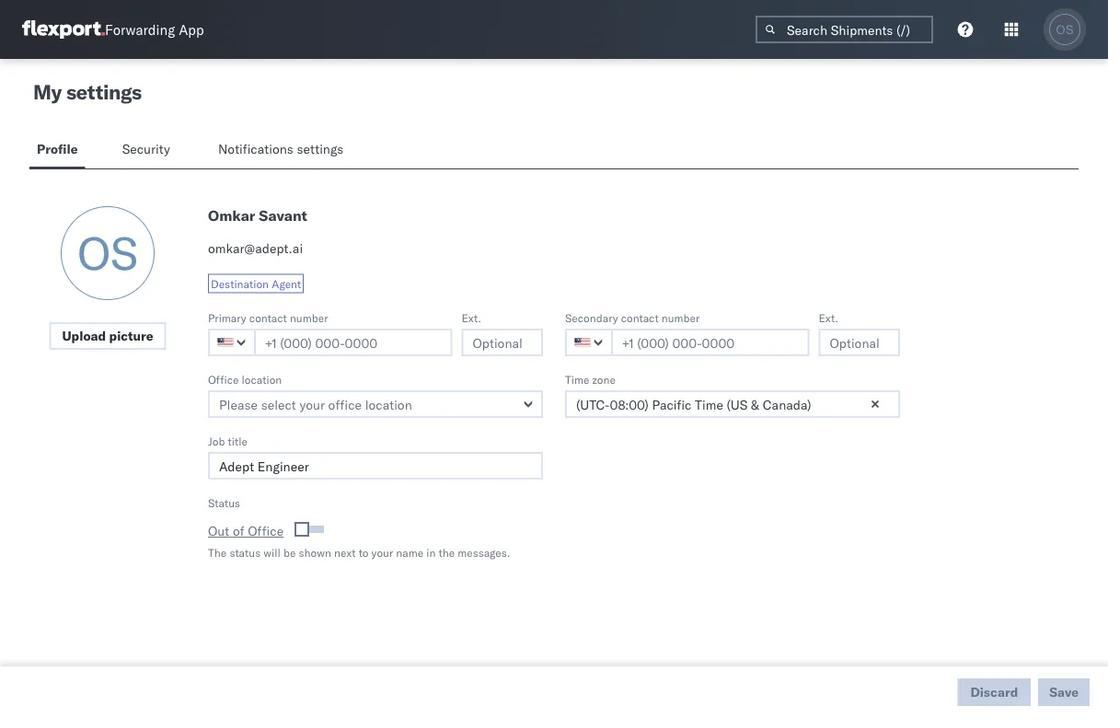 Task type: vqa. For each thing, say whether or not it's contained in the screenshot.
FLEX-
no



Task type: locate. For each thing, give the bounding box(es) containing it.
secondary contact number
[[566, 311, 700, 325]]

contact for secondary
[[621, 311, 659, 325]]

will
[[264, 546, 281, 560]]

1 number from the left
[[290, 311, 328, 325]]

contact for primary
[[249, 311, 287, 325]]

United States text field
[[566, 329, 613, 356]]

my
[[33, 79, 62, 105]]

2 ext. from the left
[[819, 311, 839, 325]]

primary contact number
[[208, 311, 328, 325]]

your
[[372, 546, 394, 560]]

1 horizontal spatial os
[[1057, 23, 1075, 36]]

notifications
[[218, 141, 294, 157]]

forwarding app link
[[22, 20, 204, 39]]

0 horizontal spatial ext.
[[462, 311, 482, 325]]

settings inside button
[[297, 141, 344, 157]]

number
[[290, 311, 328, 325], [662, 311, 700, 325]]

+1 (000) 000-0000 telephone field
[[254, 329, 453, 356]]

number for primary contact number
[[290, 311, 328, 325]]

secondary
[[566, 311, 619, 325]]

0 vertical spatial os
[[1057, 23, 1075, 36]]

2 number from the left
[[662, 311, 700, 325]]

settings for my settings
[[66, 79, 142, 105]]

agent
[[272, 277, 301, 291]]

ext. up optional telephone field at top
[[819, 311, 839, 325]]

destination
[[211, 277, 269, 291]]

2 contact from the left
[[621, 311, 659, 325]]

os
[[1057, 23, 1075, 36], [77, 225, 138, 281]]

1 horizontal spatial number
[[662, 311, 700, 325]]

0 horizontal spatial contact
[[249, 311, 287, 325]]

number down "agent"
[[290, 311, 328, 325]]

security button
[[115, 133, 181, 169]]

location
[[242, 373, 282, 386]]

zone
[[593, 373, 616, 386]]

1 horizontal spatial ext.
[[819, 311, 839, 325]]

United States text field
[[208, 329, 256, 356]]

1 vertical spatial office
[[248, 523, 284, 539]]

contact right the secondary
[[621, 311, 659, 325]]

in
[[427, 546, 436, 560]]

1 horizontal spatial settings
[[297, 141, 344, 157]]

0 vertical spatial office
[[208, 373, 239, 386]]

(UTC-08:00) Pacific Time (US & Canada) text field
[[566, 391, 901, 418]]

office down united states text field
[[208, 373, 239, 386]]

profile
[[37, 141, 78, 157]]

office location
[[208, 373, 282, 386]]

status
[[230, 546, 261, 560]]

0 horizontal spatial settings
[[66, 79, 142, 105]]

picture
[[109, 328, 153, 344]]

my settings
[[33, 79, 142, 105]]

title
[[228, 434, 248, 448]]

None checkbox
[[298, 526, 324, 533]]

notifications settings
[[218, 141, 344, 157]]

contact down destination agent
[[249, 311, 287, 325]]

settings right my at left
[[66, 79, 142, 105]]

of
[[233, 523, 245, 539]]

forwarding
[[105, 21, 175, 38]]

out
[[208, 523, 230, 539]]

1 horizontal spatial contact
[[621, 311, 659, 325]]

0 horizontal spatial number
[[290, 311, 328, 325]]

settings
[[66, 79, 142, 105], [297, 141, 344, 157]]

the
[[439, 546, 455, 560]]

contact
[[249, 311, 287, 325], [621, 311, 659, 325]]

upload picture
[[62, 328, 153, 344]]

1 vertical spatial os
[[77, 225, 138, 281]]

upload
[[62, 328, 106, 344]]

0 horizontal spatial office
[[208, 373, 239, 386]]

omkar savant
[[208, 206, 307, 225]]

1 contact from the left
[[249, 311, 287, 325]]

Please select your office location text field
[[208, 391, 543, 418]]

settings right notifications
[[297, 141, 344, 157]]

ext. up optional phone field
[[462, 311, 482, 325]]

time zone
[[566, 373, 616, 386]]

1 ext. from the left
[[462, 311, 482, 325]]

+1 (000) 000-0000 telephone field
[[612, 329, 810, 356]]

primary
[[208, 311, 247, 325]]

0 vertical spatial settings
[[66, 79, 142, 105]]

name
[[396, 546, 424, 560]]

app
[[179, 21, 204, 38]]

the status will be shown next to your name in the messages.
[[208, 546, 511, 560]]

number up +1 (000) 000-0000 telephone field
[[662, 311, 700, 325]]

savant
[[259, 206, 307, 225]]

0 horizontal spatial os
[[77, 225, 138, 281]]

ext.
[[462, 311, 482, 325], [819, 311, 839, 325]]

office up will
[[248, 523, 284, 539]]

office
[[208, 373, 239, 386], [248, 523, 284, 539]]

1 vertical spatial settings
[[297, 141, 344, 157]]

upload picture button
[[49, 322, 166, 350]]



Task type: describe. For each thing, give the bounding box(es) containing it.
ext. for primary contact number
[[462, 311, 482, 325]]

Optional telephone field
[[462, 329, 543, 356]]

ext. for secondary contact number
[[819, 311, 839, 325]]

os inside 'button'
[[1057, 23, 1075, 36]]

omkar
[[208, 206, 256, 225]]

destination agent
[[211, 277, 301, 291]]

shown
[[299, 546, 332, 560]]

1 horizontal spatial office
[[248, 523, 284, 539]]

forwarding app
[[105, 21, 204, 38]]

out of office
[[208, 523, 284, 539]]

omkar@adept.ai
[[208, 240, 303, 257]]

settings for notifications settings
[[297, 141, 344, 157]]

next
[[334, 546, 356, 560]]

status
[[208, 496, 241, 510]]

notifications settings button
[[211, 133, 359, 169]]

Job title text field
[[208, 452, 543, 480]]

job title
[[208, 434, 248, 448]]

flexport. image
[[22, 20, 105, 39]]

job
[[208, 434, 225, 448]]

to
[[359, 546, 369, 560]]

os button
[[1045, 8, 1087, 51]]

security
[[122, 141, 170, 157]]

profile button
[[29, 133, 85, 169]]

the
[[208, 546, 227, 560]]

Search Shipments (/) text field
[[756, 16, 934, 43]]

Optional telephone field
[[819, 329, 901, 356]]

be
[[284, 546, 296, 560]]

number for secondary contact number
[[662, 311, 700, 325]]

time
[[566, 373, 590, 386]]

messages.
[[458, 546, 511, 560]]



